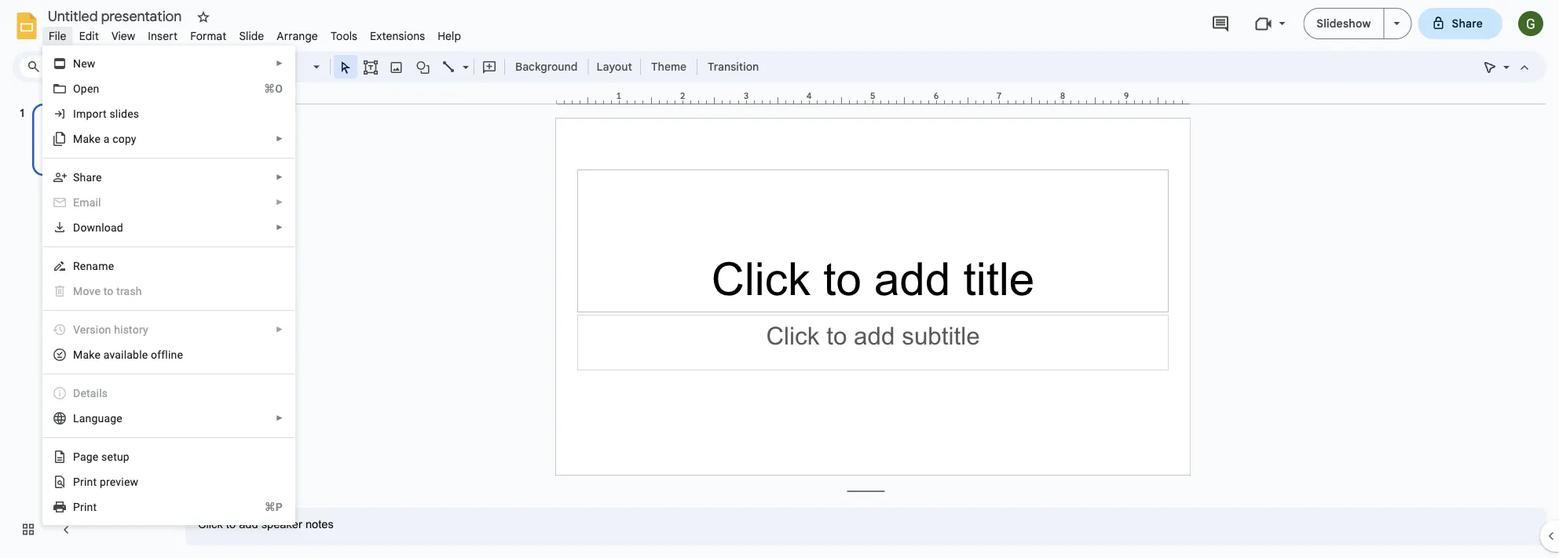 Task type: locate. For each thing, give the bounding box(es) containing it.
7 ► from the top
[[276, 414, 284, 423]]

d
[[73, 221, 80, 234]]

application
[[0, 0, 1560, 559]]

application containing slideshow
[[0, 0, 1560, 559]]

page setup g element
[[73, 451, 134, 464]]

pen
[[81, 82, 99, 95]]

s hare
[[73, 171, 102, 184]]

e for k
[[95, 348, 101, 361]]

►
[[276, 59, 284, 68], [276, 134, 284, 143], [276, 173, 284, 182], [276, 198, 284, 207], [276, 223, 284, 232], [276, 325, 284, 334], [276, 414, 284, 423]]

o pen
[[73, 82, 99, 95]]

menu item up istory
[[43, 279, 295, 304]]

edit menu item
[[73, 27, 105, 45]]

k
[[89, 348, 95, 361]]

open o element
[[73, 82, 104, 95]]

menu
[[37, 0, 295, 526]]

► for hare
[[276, 173, 284, 182]]

menu item containing e
[[43, 190, 295, 215]]

insert
[[148, 29, 178, 43]]

0 vertical spatial e
[[95, 348, 101, 361]]

rint
[[80, 501, 97, 514]]

trash
[[116, 285, 142, 298]]

arrange
[[277, 29, 318, 43]]

3 menu item from the top
[[43, 317, 295, 343]]

email e element
[[73, 196, 106, 209]]

share s element
[[73, 171, 107, 184]]

menu containing n
[[37, 0, 295, 526]]

1 vertical spatial e
[[93, 451, 99, 464]]

print
[[73, 476, 97, 489]]

make a c opy
[[73, 132, 136, 145]]

shape image
[[414, 56, 433, 78]]

n
[[73, 57, 81, 70]]

layout
[[597, 60, 632, 73]]

► for ew
[[276, 59, 284, 68]]

main toolbar
[[97, 55, 767, 79]]

p
[[73, 501, 80, 514]]

extensions menu item
[[364, 27, 432, 45]]

menu bar containing file
[[42, 20, 468, 46]]

e right pa
[[93, 451, 99, 464]]

1 menu item from the top
[[43, 190, 295, 215]]

menu bar
[[42, 20, 468, 46]]

1 ► from the top
[[276, 59, 284, 68]]

⌘o element
[[245, 81, 283, 97]]

h
[[114, 323, 120, 336]]

1 vertical spatial menu item
[[43, 279, 295, 304]]

ownload
[[80, 221, 123, 234]]

e
[[95, 348, 101, 361], [93, 451, 99, 464]]

menu item up ownload
[[43, 190, 295, 215]]

0 vertical spatial menu item
[[43, 190, 295, 215]]

slideshow
[[1317, 17, 1372, 30]]

l
[[73, 412, 79, 425]]

move
[[73, 285, 101, 298]]

menu item
[[43, 190, 295, 215], [43, 279, 295, 304], [43, 317, 295, 343]]

make a copy c element
[[73, 132, 141, 145]]

s
[[73, 171, 80, 184]]

navigation
[[0, 89, 173, 559]]

slide menu item
[[233, 27, 271, 45]]

e for g
[[93, 451, 99, 464]]

background
[[515, 60, 578, 73]]

format
[[190, 29, 227, 43]]

slides
[[110, 107, 139, 120]]

theme button
[[644, 55, 694, 79]]

menu item containing move
[[43, 279, 295, 304]]

menu bar banner
[[0, 0, 1560, 559]]

r
[[73, 260, 80, 273]]

file menu item
[[42, 27, 73, 45]]

menu item containing version
[[43, 317, 295, 343]]

t
[[103, 285, 107, 298]]

rename r element
[[73, 260, 119, 273]]

iew
[[121, 476, 138, 489]]

o
[[107, 285, 114, 298]]

3 ► from the top
[[276, 173, 284, 182]]

menu item up offline
[[43, 317, 295, 343]]

a
[[103, 132, 110, 145]]

2 menu item from the top
[[43, 279, 295, 304]]

e mail
[[73, 196, 101, 209]]

e right ma
[[95, 348, 101, 361]]

4 ► from the top
[[276, 198, 284, 207]]

2 ► from the top
[[276, 134, 284, 143]]

start slideshow (⌘+enter) image
[[1394, 22, 1401, 25]]

5 ► from the top
[[276, 223, 284, 232]]

2 vertical spatial menu item
[[43, 317, 295, 343]]

setup
[[101, 451, 130, 464]]



Task type: vqa. For each thing, say whether or not it's contained in the screenshot.


Task type: describe. For each thing, give the bounding box(es) containing it.
pa g e setup
[[73, 451, 130, 464]]

hare
[[80, 171, 102, 184]]

view
[[111, 29, 135, 43]]

edit
[[79, 29, 99, 43]]

available
[[103, 348, 148, 361]]

tools menu item
[[324, 27, 364, 45]]

make available offline k element
[[73, 348, 188, 361]]

► for anguage
[[276, 414, 284, 423]]

► for ownload
[[276, 223, 284, 232]]

version h istory
[[73, 323, 148, 336]]

help
[[438, 29, 461, 43]]

import slides
[[73, 107, 139, 120]]

l anguage
[[73, 412, 123, 425]]

Star checkbox
[[193, 6, 215, 28]]

view menu item
[[105, 27, 142, 45]]

Menus field
[[20, 56, 98, 78]]

pa
[[73, 451, 86, 464]]

new n element
[[73, 57, 100, 70]]

transition button
[[701, 55, 766, 79]]

mail
[[79, 196, 101, 209]]

n ew
[[73, 57, 95, 70]]

6 ► from the top
[[276, 325, 284, 334]]

Zoom field
[[265, 56, 327, 79]]

version history h element
[[73, 323, 153, 336]]

format menu item
[[184, 27, 233, 45]]

tools
[[331, 29, 358, 43]]

share button
[[1419, 8, 1503, 39]]

mode and view toolbar
[[1478, 51, 1538, 83]]

file
[[49, 29, 67, 43]]

Zoom text field
[[267, 56, 311, 78]]

insert menu item
[[142, 27, 184, 45]]

import slides z element
[[73, 107, 144, 120]]

slideshow button
[[1304, 8, 1385, 39]]

istory
[[120, 323, 148, 336]]

insert image image
[[388, 56, 406, 78]]

ma
[[73, 348, 89, 361]]

arrange menu item
[[271, 27, 324, 45]]

layout button
[[592, 55, 637, 79]]

⌘o
[[264, 82, 283, 95]]

details b element
[[73, 387, 113, 400]]

share
[[1452, 17, 1484, 30]]

offline
[[151, 348, 183, 361]]

version
[[73, 323, 111, 336]]

o
[[73, 82, 81, 95]]

opy
[[118, 132, 136, 145]]

ename
[[80, 260, 114, 273]]

p rint
[[73, 501, 97, 514]]

anguage
[[79, 412, 123, 425]]

download d element
[[73, 221, 128, 234]]

theme
[[651, 60, 687, 73]]

extensions
[[370, 29, 425, 43]]

► for mail
[[276, 198, 284, 207]]

details menu item
[[43, 381, 295, 406]]

ma k e available offline
[[73, 348, 183, 361]]

g
[[86, 451, 93, 464]]

ew
[[81, 57, 95, 70]]

help menu item
[[432, 27, 468, 45]]

⌘p element
[[246, 500, 283, 515]]

Rename text field
[[42, 6, 191, 25]]

transition
[[708, 60, 759, 73]]

details
[[73, 387, 108, 400]]

move t o trash
[[73, 285, 142, 298]]

⌘p
[[265, 501, 283, 514]]

background button
[[508, 55, 585, 79]]

move to trash t element
[[73, 285, 147, 298]]

slide
[[239, 29, 264, 43]]

import
[[73, 107, 107, 120]]

c
[[112, 132, 118, 145]]

pre
[[100, 476, 116, 489]]

print pre v iew
[[73, 476, 138, 489]]

r ename
[[73, 260, 114, 273]]

menu bar inside 'menu bar' banner
[[42, 20, 468, 46]]

d ownload
[[73, 221, 123, 234]]

make
[[73, 132, 101, 145]]

print preview v element
[[73, 476, 143, 489]]

e
[[73, 196, 79, 209]]

v
[[116, 476, 121, 489]]

print p element
[[73, 501, 102, 514]]

language l element
[[73, 412, 127, 425]]



